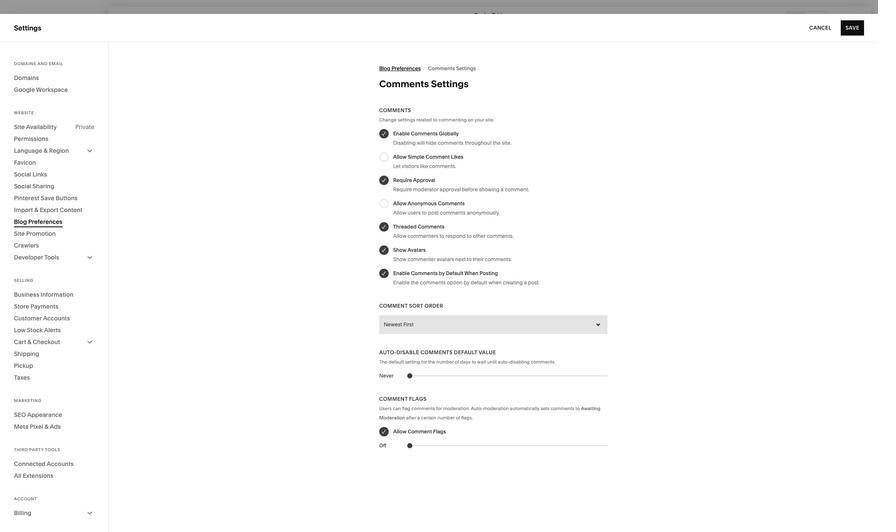 Task type: vqa. For each thing, say whether or not it's contained in the screenshot.
the Export
yes



Task type: describe. For each thing, give the bounding box(es) containing it.
can
[[393, 406, 401, 412]]

and
[[37, 61, 48, 66]]

commenting
[[439, 117, 467, 123]]

connected accounts link
[[14, 458, 94, 470]]

marketing link
[[14, 83, 94, 93]]

import & export content link
[[14, 204, 94, 216]]

default inside auto-disable comments default value the default setting for the number of days to wait until auto-disabling comments.
[[389, 359, 404, 365]]

comments right the /
[[428, 65, 455, 72]]

simon
[[50, 480, 65, 487]]

comments change settings related to commenting on your site.
[[380, 107, 495, 123]]

& inside seo appearance meta pixel & ads
[[45, 423, 49, 431]]

change
[[380, 117, 397, 123]]

all
[[14, 472, 21, 480]]

site. inside comments change settings related to commenting on your site.
[[486, 117, 495, 123]]

avatars
[[437, 256, 455, 263]]

domains and email
[[14, 61, 63, 66]]

2 show from the top
[[394, 256, 407, 263]]

default for value
[[454, 350, 478, 356]]

their
[[473, 256, 484, 263]]

accounts inside business information store payments customer accounts low stock alerts
[[43, 315, 70, 322]]

show avatars show commenter avatars next to their comments.
[[394, 247, 512, 263]]

auto-
[[498, 359, 510, 365]]

the inside enable comments by default when posting enable the comments option by default when creating a post.
[[411, 280, 419, 286]]

a right book
[[489, 12, 491, 18]]

your
[[475, 117, 485, 123]]

commenters
[[408, 233, 439, 239]]

all extensions link
[[14, 470, 94, 482]]

comment sort order
[[380, 303, 444, 309]]

shipping
[[14, 350, 39, 358]]

2 require from the top
[[394, 186, 412, 193]]

1 marketing from the top
[[14, 83, 47, 92]]

1 vertical spatial tools
[[45, 448, 60, 453]]

to inside comments change settings related to commenting on your site.
[[433, 117, 438, 123]]

comment up newest
[[380, 303, 408, 309]]

0 horizontal spatial preferences
[[28, 218, 63, 226]]

account
[[14, 497, 37, 502]]

post.
[[528, 280, 540, 286]]

1 horizontal spatial for
[[437, 406, 442, 412]]

creating
[[503, 280, 523, 286]]

analytics link
[[14, 113, 94, 123]]

2 vertical spatial settings
[[431, 78, 469, 90]]

off
[[380, 443, 387, 449]]

awaiting moderation
[[380, 406, 601, 421]]

language & region
[[14, 147, 69, 155]]

& inside language & region "dropdown button"
[[44, 147, 48, 155]]

approval
[[413, 177, 436, 183]]

0 vertical spatial by
[[439, 270, 445, 277]]

visitors
[[402, 163, 419, 169]]

links
[[33, 171, 47, 178]]

automatically
[[510, 406, 540, 412]]

never
[[380, 373, 394, 379]]

allow for allow anonymous comments allow users to post comments anonymously.
[[394, 200, 407, 207]]

auto- inside auto-disable comments default value the default setting for the number of days to wait until auto-disabling comments.
[[380, 350, 397, 356]]

/
[[424, 65, 426, 72]]

default for when
[[446, 270, 464, 277]]

anonymous
[[408, 200, 437, 207]]

allow inside threaded comments allow commenters to respond to other comments.
[[394, 233, 407, 239]]

anonymously.
[[467, 210, 500, 216]]

save inside favicon social links social sharing pinterest save buttons import & export content
[[41, 194, 54, 202]]

newest first
[[384, 322, 414, 328]]

extensions
[[23, 472, 53, 480]]

1 show from the top
[[394, 247, 407, 253]]

moderator
[[413, 186, 439, 193]]

enable for enable comments by default when posting
[[394, 270, 410, 277]]

flags.
[[462, 415, 473, 421]]

showing
[[479, 186, 500, 193]]

& inside favicon social links social sharing pinterest save buttons import & export content
[[34, 206, 38, 214]]

pickup
[[14, 362, 33, 370]]

social links link
[[14, 169, 94, 181]]

on
[[468, 117, 474, 123]]

comments down the /
[[380, 78, 429, 90]]

enable for enable comments globally
[[394, 131, 410, 137]]

1 horizontal spatial by
[[464, 280, 470, 286]]

buttons
[[56, 194, 78, 202]]

first
[[404, 322, 414, 328]]

settings
[[398, 117, 416, 123]]

1 vertical spatial number
[[438, 415, 455, 421]]

0 horizontal spatial blog
[[14, 218, 27, 226]]

1 vertical spatial blog preferences link
[[14, 216, 94, 228]]

store payments link
[[14, 301, 94, 313]]

1 horizontal spatial flags
[[433, 429, 446, 435]]

jacob simon button
[[13, 479, 94, 495]]

certain
[[421, 415, 437, 421]]

comments inside threaded comments allow commenters to respond to other comments.
[[418, 224, 445, 230]]

moderation
[[484, 406, 509, 412]]

comments inside comments change settings related to commenting on your site.
[[380, 107, 412, 114]]

customer accounts link
[[14, 313, 94, 325]]

seo appearance meta pixel & ads
[[14, 411, 62, 431]]

website link
[[14, 52, 94, 62]]

1 vertical spatial auto-
[[471, 406, 484, 412]]

days
[[461, 359, 471, 365]]

import
[[14, 206, 33, 214]]

& inside cart & checkout dropdown button
[[27, 339, 31, 346]]

comments settings
[[380, 78, 469, 90]]

developer tools link
[[14, 252, 94, 264]]

to left awaiting at bottom
[[576, 406, 580, 412]]

domains for google
[[14, 74, 39, 82]]

disabling
[[510, 359, 530, 365]]

0 vertical spatial blog
[[380, 65, 391, 72]]

workspace
[[36, 86, 68, 94]]

1 horizontal spatial blog preferences link
[[380, 61, 421, 76]]

private
[[75, 123, 94, 131]]

enable comments by default when posting enable the comments option by default when creating a post.
[[394, 270, 540, 286]]

business
[[14, 291, 39, 299]]

cart & checkout
[[14, 339, 60, 346]]

number inside auto-disable comments default value the default setting for the number of days to wait until auto-disabling comments.
[[437, 359, 454, 365]]

wait
[[478, 359, 487, 365]]

shipping link
[[14, 348, 94, 360]]

site for site promotion crawlers
[[14, 230, 25, 238]]

comments inside the enable comments globally disabling will hide comments throughout the site.
[[438, 140, 464, 146]]

appearance
[[27, 411, 62, 419]]

favicon
[[14, 159, 36, 167]]

disabling
[[394, 140, 416, 146]]

comment down after
[[408, 429, 432, 435]]

allow simple comment likes let visitors like comments.
[[394, 154, 464, 169]]

enable comments globally disabling will hide comments throughout the site.
[[394, 131, 512, 146]]

business information store payments customer accounts low stock alerts
[[14, 291, 73, 334]]

of inside auto-disable comments default value the default setting for the number of days to wait until auto-disabling comments.
[[455, 359, 459, 365]]

edit
[[118, 15, 130, 21]]

sort
[[409, 303, 424, 309]]

cart & checkout button
[[14, 336, 94, 348]]

to inside show avatars show commenter avatars next to their comments.
[[467, 256, 472, 263]]

3 allow from the top
[[394, 210, 407, 216]]



Task type: locate. For each thing, give the bounding box(es) containing it.
when
[[489, 280, 502, 286]]

0 vertical spatial site.
[[486, 117, 495, 123]]

1 vertical spatial of
[[456, 415, 461, 421]]

domains inside domains google workspace
[[14, 74, 39, 82]]

avatars
[[408, 247, 426, 253]]

& left export
[[34, 206, 38, 214]]

likes
[[451, 154, 464, 160]]

2 vertical spatial enable
[[394, 280, 410, 286]]

settings right the /
[[456, 65, 476, 72]]

checkout
[[33, 339, 60, 346]]

comments up threaded comments allow commenters to respond to other comments.
[[440, 210, 466, 216]]

comments inside the enable comments globally disabling will hide comments throughout the site.
[[411, 131, 438, 137]]

0 vertical spatial show
[[394, 247, 407, 253]]

next
[[456, 256, 466, 263]]

0 vertical spatial preferences
[[392, 65, 421, 72]]

allow
[[394, 154, 407, 160], [394, 200, 407, 207], [394, 210, 407, 216], [394, 233, 407, 239], [394, 429, 407, 435]]

flags up flag
[[409, 396, 427, 403]]

blog preferences up 'promotion' on the left top of the page
[[14, 218, 63, 226]]

sets
[[541, 406, 550, 412]]

0 horizontal spatial flags
[[409, 396, 427, 403]]

preferences down export
[[28, 218, 63, 226]]

tools up the connected accounts link
[[45, 448, 60, 453]]

email
[[49, 61, 63, 66]]

enable up comment sort order
[[394, 280, 410, 286]]

by down when
[[464, 280, 470, 286]]

1 horizontal spatial default
[[471, 280, 488, 286]]

comment
[[426, 154, 450, 160], [380, 303, 408, 309], [380, 396, 408, 403], [408, 429, 432, 435]]

the right setting
[[429, 359, 436, 365]]

jacob
[[34, 480, 49, 487]]

5 allow from the top
[[394, 429, 407, 435]]

0 vertical spatial blog preferences link
[[380, 61, 421, 76]]

when
[[465, 270, 479, 277]]

0 vertical spatial save
[[846, 24, 860, 31]]

comments. right other
[[487, 233, 514, 239]]

selling inside selling link
[[14, 68, 36, 76]]

2 domains from the top
[[14, 74, 39, 82]]

comments inside allow anonymous comments allow users to post comments anonymously.
[[440, 210, 466, 216]]

save right cancel at the right of page
[[846, 24, 860, 31]]

1 vertical spatial flags
[[433, 429, 446, 435]]

allow down threaded
[[394, 233, 407, 239]]

post
[[428, 210, 439, 216]]

to right next
[[467, 256, 472, 263]]

allow comment flags
[[394, 429, 446, 435]]

a inside require approval require moderator approval before showing a comment.
[[501, 186, 504, 193]]

& left region
[[44, 147, 48, 155]]

0 horizontal spatial save
[[41, 194, 54, 202]]

for
[[422, 359, 427, 365], [437, 406, 442, 412]]

meta
[[14, 423, 28, 431]]

allow left "anonymous"
[[394, 200, 407, 207]]

asset library link
[[14, 422, 94, 432]]

language & region button
[[14, 145, 94, 157]]

& right cart at the bottom of page
[[27, 339, 31, 346]]

default down when
[[471, 280, 488, 286]]

site
[[14, 123, 25, 131], [14, 230, 25, 238]]

after a certain number of flags.
[[405, 415, 473, 421]]

2 allow from the top
[[394, 200, 407, 207]]

1 horizontal spatial site.
[[502, 140, 512, 146]]

comments up change
[[380, 107, 412, 114]]

edit button
[[112, 11, 135, 26]]

0 horizontal spatial blog preferences
[[14, 218, 63, 226]]

default inside enable comments by default when posting enable the comments option by default when creating a post.
[[446, 270, 464, 277]]

1 vertical spatial by
[[464, 280, 470, 286]]

1 vertical spatial selling
[[14, 278, 33, 283]]

website up the domains and email
[[14, 53, 40, 61]]

1 vertical spatial settings
[[456, 65, 476, 72]]

show left avatars
[[394, 247, 407, 253]]

0 vertical spatial for
[[422, 359, 427, 365]]

4 allow from the top
[[394, 233, 407, 239]]

comments inside enable comments by default when posting enable the comments option by default when creating a post.
[[411, 270, 438, 277]]

1 vertical spatial marketing
[[14, 399, 42, 403]]

acuity
[[14, 129, 34, 137]]

default up the "days"
[[454, 350, 478, 356]]

blog preferences link left the /
[[380, 61, 421, 76]]

allow up let
[[394, 154, 407, 160]]

asset library
[[14, 422, 56, 431]]

enable down commenter
[[394, 270, 410, 277]]

comments down commenter
[[411, 270, 438, 277]]

social sharing link
[[14, 181, 94, 192]]

0 vertical spatial require
[[394, 177, 412, 183]]

selling up the business
[[14, 278, 33, 283]]

site inside site promotion crawlers
[[14, 230, 25, 238]]

0 vertical spatial the
[[493, 140, 501, 146]]

the inside auto-disable comments default value the default setting for the number of days to wait until auto-disabling comments.
[[429, 359, 436, 365]]

business information link
[[14, 289, 94, 301]]

0 horizontal spatial blog preferences link
[[14, 216, 94, 228]]

settings
[[14, 24, 41, 32], [456, 65, 476, 72], [431, 78, 469, 90]]

related
[[417, 117, 432, 123]]

require left moderator
[[394, 186, 412, 193]]

party
[[29, 448, 44, 453]]

1 selling from the top
[[14, 68, 36, 76]]

allow inside allow simple comment likes let visitors like comments.
[[394, 154, 407, 160]]

1 enable from the top
[[394, 131, 410, 137]]

comments inside auto-disable comments default value the default setting for the number of days to wait until auto-disabling comments.
[[421, 350, 453, 356]]

2 site from the top
[[14, 230, 25, 238]]

1 vertical spatial site.
[[502, 140, 512, 146]]

site up crawlers
[[14, 230, 25, 238]]

1 vertical spatial website
[[14, 111, 34, 115]]

allow down the moderation
[[394, 429, 407, 435]]

site availability
[[14, 123, 57, 131]]

comments. inside show avatars show commenter avatars next to their comments.
[[485, 256, 512, 263]]

1 vertical spatial the
[[411, 280, 419, 286]]

0 vertical spatial default
[[446, 270, 464, 277]]

comments. inside threaded comments allow commenters to respond to other comments.
[[487, 233, 514, 239]]

save up export
[[41, 194, 54, 202]]

default right the
[[389, 359, 404, 365]]

1 vertical spatial blog preferences
[[14, 218, 63, 226]]

auto- up the
[[380, 350, 397, 356]]

flags
[[409, 396, 427, 403], [433, 429, 446, 435]]

3 enable from the top
[[394, 280, 410, 286]]

comments right disable on the left bottom
[[421, 350, 453, 356]]

number left the "days"
[[437, 359, 454, 365]]

awaiting
[[581, 406, 601, 412]]

1 vertical spatial show
[[394, 256, 407, 263]]

low
[[14, 327, 25, 334]]

1 vertical spatial enable
[[394, 270, 410, 277]]

book a table
[[475, 12, 506, 18]]

& left ads at left bottom
[[45, 423, 49, 431]]

allow for allow comment flags
[[394, 429, 407, 435]]

accounts down store payments link
[[43, 315, 70, 322]]

0 vertical spatial settings
[[14, 24, 41, 32]]

before
[[462, 186, 478, 193]]

require approval require moderator approval before showing a comment.
[[394, 177, 530, 193]]

selling down the domains and email
[[14, 68, 36, 76]]

for inside auto-disable comments default value the default setting for the number of days to wait until auto-disabling comments.
[[422, 359, 427, 365]]

favicon social links social sharing pinterest save buttons import & export content
[[14, 159, 83, 214]]

comments. up posting
[[485, 256, 512, 263]]

to inside allow anonymous comments allow users to post comments anonymously.
[[422, 210, 427, 216]]

tools down crawlers link
[[44, 254, 59, 261]]

blog preferences left the /
[[380, 65, 421, 72]]

pinterest
[[14, 194, 39, 202]]

the right throughout
[[493, 140, 501, 146]]

comments right sets
[[551, 406, 575, 412]]

1 horizontal spatial preferences
[[392, 65, 421, 72]]

flags down after a certain number of flags.
[[433, 429, 446, 435]]

2 marketing from the top
[[14, 399, 42, 403]]

0 vertical spatial of
[[455, 359, 459, 365]]

to left other
[[467, 233, 472, 239]]

comment inside allow simple comment likes let visitors like comments.
[[426, 154, 450, 160]]

comment.
[[505, 186, 530, 193]]

of left the flags.
[[456, 415, 461, 421]]

comments. down likes
[[430, 163, 457, 169]]

allow anonymous comments allow users to post comments anonymously.
[[394, 200, 500, 216]]

settings down "/ comments settings"
[[431, 78, 469, 90]]

number down 'moderation.'
[[438, 415, 455, 421]]

save inside button
[[846, 24, 860, 31]]

social up pinterest
[[14, 183, 31, 190]]

0 vertical spatial accounts
[[43, 315, 70, 322]]

comment up can
[[380, 396, 408, 403]]

for right setting
[[422, 359, 427, 365]]

comments up certain
[[412, 406, 435, 412]]

scheduling
[[36, 129, 73, 137]]

accounts up all extensions link
[[47, 461, 74, 468]]

1 social from the top
[[14, 171, 31, 178]]

allow left 'users'
[[394, 210, 407, 216]]

tools inside developer tools dropdown button
[[44, 254, 59, 261]]

blog
[[380, 65, 391, 72], [14, 218, 27, 226]]

comments.
[[430, 163, 457, 169], [487, 233, 514, 239], [485, 256, 512, 263], [531, 359, 556, 365]]

to right related
[[433, 117, 438, 123]]

comment down hide
[[426, 154, 450, 160]]

2 social from the top
[[14, 183, 31, 190]]

developer tools
[[14, 254, 59, 261]]

by down avatars
[[439, 270, 445, 277]]

the up sort
[[411, 280, 419, 286]]

blog preferences
[[380, 65, 421, 72], [14, 218, 63, 226]]

1 horizontal spatial save
[[846, 24, 860, 31]]

0 vertical spatial flags
[[409, 396, 427, 403]]

disable
[[397, 350, 420, 356]]

1 domains from the top
[[14, 61, 36, 66]]

1 allow from the top
[[394, 154, 407, 160]]

comments up will
[[411, 131, 438, 137]]

of left the "days"
[[455, 359, 459, 365]]

0 horizontal spatial by
[[439, 270, 445, 277]]

save
[[846, 24, 860, 31], [41, 194, 54, 202]]

comments. inside auto-disable comments default value the default setting for the number of days to wait until auto-disabling comments.
[[531, 359, 556, 365]]

comments
[[438, 140, 464, 146], [440, 210, 466, 216], [420, 280, 446, 286], [412, 406, 435, 412], [551, 406, 575, 412]]

1 vertical spatial default
[[454, 350, 478, 356]]

0 vertical spatial number
[[437, 359, 454, 365]]

0 vertical spatial marketing
[[14, 83, 47, 92]]

1 vertical spatial social
[[14, 183, 31, 190]]

site.
[[486, 117, 495, 123], [502, 140, 512, 146]]

site promotion crawlers
[[14, 230, 56, 250]]

site promotion link
[[14, 228, 94, 240]]

1 website from the top
[[14, 53, 40, 61]]

respond
[[446, 233, 466, 239]]

show left commenter
[[394, 256, 407, 263]]

hide
[[426, 140, 437, 146]]

0 vertical spatial social
[[14, 171, 31, 178]]

default up option
[[446, 270, 464, 277]]

0 vertical spatial auto-
[[380, 350, 397, 356]]

0 horizontal spatial the
[[411, 280, 419, 286]]

2 selling from the top
[[14, 278, 33, 283]]

0 vertical spatial selling
[[14, 68, 36, 76]]

comments left option
[[420, 280, 446, 286]]

sharing
[[33, 183, 54, 190]]

site. right the your at top
[[486, 117, 495, 123]]

allow for allow simple comment likes let visitors like comments.
[[394, 154, 407, 160]]

require
[[394, 177, 412, 183], [394, 186, 412, 193]]

1 horizontal spatial auto-
[[471, 406, 484, 412]]

website up site availability
[[14, 111, 34, 115]]

0 horizontal spatial for
[[422, 359, 427, 365]]

0 horizontal spatial site.
[[486, 117, 495, 123]]

1 vertical spatial domains
[[14, 74, 39, 82]]

payments
[[31, 303, 58, 311]]

save button
[[842, 20, 865, 35]]

1 require from the top
[[394, 177, 412, 183]]

stock
[[27, 327, 43, 334]]

default inside auto-disable comments default value the default setting for the number of days to wait until auto-disabling comments.
[[454, 350, 478, 356]]

2 website from the top
[[14, 111, 34, 115]]

1 vertical spatial preferences
[[28, 218, 63, 226]]

a right after
[[418, 415, 420, 421]]

1 horizontal spatial the
[[429, 359, 436, 365]]

cancel button
[[810, 20, 832, 35]]

posting
[[480, 270, 498, 277]]

comments down globally
[[438, 140, 464, 146]]

setting
[[405, 359, 420, 365]]

the inside the enable comments globally disabling will hide comments throughout the site.
[[493, 140, 501, 146]]

preferences left the /
[[392, 65, 421, 72]]

1 vertical spatial site
[[14, 230, 25, 238]]

flag
[[402, 406, 411, 412]]

comments inside allow anonymous comments allow users to post comments anonymously.
[[438, 200, 465, 207]]

comments inside enable comments by default when posting enable the comments option by default when creating a post.
[[420, 280, 446, 286]]

require down let
[[394, 177, 412, 183]]

0 vertical spatial website
[[14, 53, 40, 61]]

0 horizontal spatial auto-
[[380, 350, 397, 356]]

None range field
[[380, 372, 608, 381], [380, 442, 608, 451], [380, 372, 608, 381], [380, 442, 608, 451]]

information
[[41, 291, 73, 299]]

globally
[[439, 131, 459, 137]]

0 vertical spatial domains
[[14, 61, 36, 66]]

enable inside the enable comments globally disabling will hide comments throughout the site.
[[394, 131, 410, 137]]

throughout
[[465, 140, 492, 146]]

auto- up the flags.
[[471, 406, 484, 412]]

google workspace link
[[14, 84, 94, 96]]

site down the analytics on the top left
[[14, 123, 25, 131]]

1 site from the top
[[14, 123, 25, 131]]

0 vertical spatial enable
[[394, 131, 410, 137]]

domains for and
[[14, 61, 36, 66]]

0 vertical spatial tools
[[44, 254, 59, 261]]

users
[[380, 406, 392, 412]]

1 vertical spatial for
[[437, 406, 442, 412]]

2 horizontal spatial the
[[493, 140, 501, 146]]

comment flags
[[380, 396, 427, 403]]

to left post
[[422, 210, 427, 216]]

0 vertical spatial default
[[471, 280, 488, 286]]

1 horizontal spatial blog preferences
[[380, 65, 421, 72]]

simple
[[408, 154, 425, 160]]

0 vertical spatial site
[[14, 123, 25, 131]]

1 horizontal spatial blog
[[380, 65, 391, 72]]

comments down approval
[[438, 200, 465, 207]]

to inside auto-disable comments default value the default setting for the number of days to wait until auto-disabling comments.
[[472, 359, 477, 365]]

domains up google
[[14, 74, 39, 82]]

0 horizontal spatial default
[[389, 359, 404, 365]]

for up after a certain number of flags.
[[437, 406, 442, 412]]

domains google workspace
[[14, 74, 68, 94]]

settings up the domains and email
[[14, 24, 41, 32]]

1 vertical spatial require
[[394, 186, 412, 193]]

comments. inside allow simple comment likes let visitors like comments.
[[430, 163, 457, 169]]

1 vertical spatial accounts
[[47, 461, 74, 468]]

comments up commenters
[[418, 224, 445, 230]]

blog preferences link down export
[[14, 216, 94, 228]]

2 enable from the top
[[394, 270, 410, 277]]

1 vertical spatial save
[[41, 194, 54, 202]]

a
[[489, 12, 491, 18], [501, 186, 504, 193], [524, 280, 527, 286], [418, 415, 420, 421]]

1 vertical spatial blog
[[14, 218, 27, 226]]

to left the respond
[[440, 233, 445, 239]]

blog left the /
[[380, 65, 391, 72]]

the
[[380, 359, 388, 365]]

seo appearance link
[[14, 409, 94, 421]]

moderation.
[[444, 406, 470, 412]]

0 vertical spatial blog preferences
[[380, 65, 421, 72]]

promotion
[[26, 230, 56, 238]]

blog down import
[[14, 218, 27, 226]]

crawlers
[[14, 242, 39, 250]]

a inside enable comments by default when posting enable the comments option by default when creating a post.
[[524, 280, 527, 286]]

users
[[408, 210, 421, 216]]

social down favicon
[[14, 171, 31, 178]]

to left wait
[[472, 359, 477, 365]]

a right showing
[[501, 186, 504, 193]]

enable up disabling
[[394, 131, 410, 137]]

other
[[473, 233, 486, 239]]

1 vertical spatial default
[[389, 359, 404, 365]]

site. right throughout
[[502, 140, 512, 146]]

billing link
[[14, 508, 94, 519]]

site. inside the enable comments globally disabling will hide comments throughout the site.
[[502, 140, 512, 146]]

moderation
[[380, 415, 405, 421]]

analytics
[[14, 114, 44, 122]]

domains left and
[[14, 61, 36, 66]]

accounts inside 'connected accounts all extensions'
[[47, 461, 74, 468]]

default inside enable comments by default when posting enable the comments option by default when creating a post.
[[471, 280, 488, 286]]

site for site availability
[[14, 123, 25, 131]]

newest
[[384, 322, 402, 328]]

language & region link
[[14, 145, 94, 157]]

2 vertical spatial the
[[429, 359, 436, 365]]

comments. right disabling
[[531, 359, 556, 365]]

a left post.
[[524, 280, 527, 286]]



